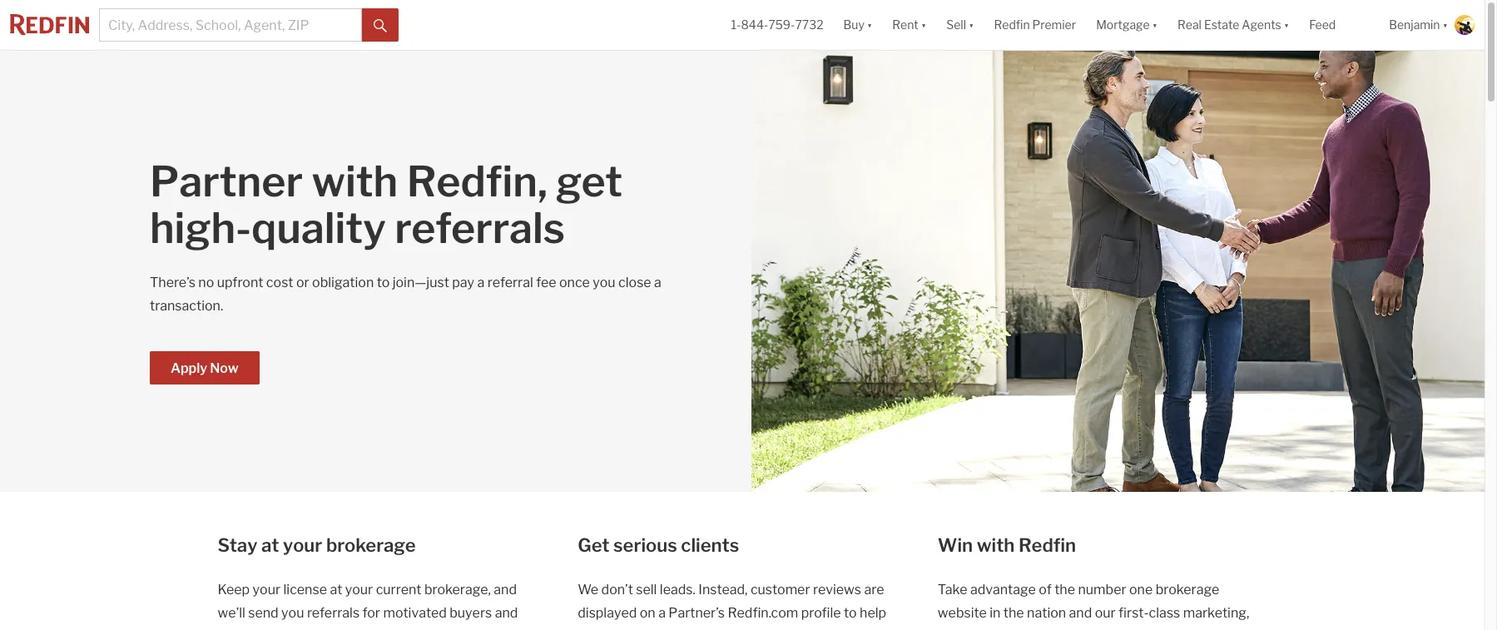 Task type: locate. For each thing, give the bounding box(es) containing it.
at
[[261, 534, 279, 556], [330, 582, 342, 598]]

0 vertical spatial for
[[363, 605, 380, 621]]

a
[[477, 275, 485, 290], [654, 275, 662, 290], [659, 605, 666, 621]]

join—just
[[393, 275, 449, 290]]

sellers inside keep your license at your current brokerage, and we'll send you referrals for motivated buyers and sellers searching for homes in your t
[[218, 628, 258, 630]]

buy
[[844, 18, 865, 32]]

sellers down on
[[649, 628, 690, 630]]

a right "close"
[[654, 275, 662, 290]]

▾ right agents
[[1284, 18, 1290, 32]]

get serious clients
[[578, 534, 739, 556]]

▾
[[867, 18, 873, 32], [921, 18, 927, 32], [969, 18, 974, 32], [1153, 18, 1158, 32], [1284, 18, 1290, 32], [1443, 18, 1448, 32]]

no down website at the bottom of the page
[[968, 628, 983, 630]]

1 vertical spatial brokerage
[[1156, 582, 1220, 598]]

0 vertical spatial upfront
[[217, 275, 263, 290]]

brokerage
[[326, 534, 416, 556], [1156, 582, 1220, 598]]

2 horizontal spatial you
[[1165, 628, 1188, 630]]

City, Address, School, Agent, ZIP search field
[[99, 8, 362, 42]]

redfin,
[[407, 156, 548, 206]]

▾ left user photo
[[1443, 18, 1448, 32]]

user photo image
[[1455, 15, 1475, 35]]

pay down our
[[1103, 628, 1126, 630]]

1 ▾ from the left
[[867, 18, 873, 32]]

estate
[[1204, 18, 1240, 32]]

2 sellers from the left
[[649, 628, 690, 630]]

1 horizontal spatial sellers
[[649, 628, 690, 630]]

with inside partner with redfin, get high-quality referrals
[[312, 156, 398, 206]]

profile
[[801, 605, 841, 621]]

motivated
[[383, 605, 447, 621]]

1 vertical spatial upfront
[[986, 628, 1033, 630]]

to left join—just
[[377, 275, 390, 290]]

no up transaction.
[[198, 275, 214, 290]]

to
[[377, 275, 390, 290], [844, 605, 857, 621], [815, 628, 828, 630]]

0 vertical spatial you
[[593, 275, 616, 290]]

buyers inside we don't sell leads. instead, customer reviews are displayed on a partner's redfin.com profile to help buyers and sellers decide which agent to choo
[[578, 628, 620, 630]]

referrals down the license
[[307, 605, 360, 621]]

0 vertical spatial pay
[[452, 275, 475, 290]]

1 sellers from the left
[[218, 628, 258, 630]]

upfront down advantage
[[986, 628, 1033, 630]]

pay
[[452, 275, 475, 290], [1103, 628, 1126, 630]]

1 horizontal spatial the
[[1055, 582, 1076, 598]]

0 horizontal spatial to
[[377, 275, 390, 290]]

once
[[559, 275, 590, 290]]

0 horizontal spatial no
[[198, 275, 214, 290]]

pay inside there's no upfront cost or obligation to join—just pay a referral fee once you close a transaction.
[[452, 275, 475, 290]]

send
[[248, 605, 279, 621]]

you
[[593, 275, 616, 290], [281, 605, 304, 621], [1165, 628, 1188, 630]]

1-844-759-7732 link
[[731, 18, 824, 32]]

quality
[[251, 203, 386, 253]]

upfront left cost
[[217, 275, 263, 290]]

and inside we don't sell leads. instead, customer reviews are displayed on a partner's redfin.com profile to help buyers and sellers decide which agent to choo
[[623, 628, 646, 630]]

in down advantage
[[990, 605, 1001, 621]]

1 horizontal spatial buyers
[[578, 628, 620, 630]]

to left help at bottom right
[[844, 605, 857, 621]]

3 ▾ from the left
[[969, 18, 974, 32]]

marketing,
[[1183, 605, 1250, 621]]

pay right join—just
[[452, 275, 475, 290]]

▾ right rent
[[921, 18, 927, 32]]

you down class at the right bottom of the page
[[1165, 628, 1188, 630]]

1 horizontal spatial brokerage
[[1156, 582, 1220, 598]]

when
[[1128, 628, 1162, 630]]

cost—only
[[1035, 628, 1100, 630]]

1 vertical spatial pay
[[1103, 628, 1126, 630]]

0 horizontal spatial upfront
[[217, 275, 263, 290]]

0 horizontal spatial the
[[1004, 605, 1024, 621]]

1 horizontal spatial pay
[[1103, 628, 1126, 630]]

0 vertical spatial to
[[377, 275, 390, 290]]

1 vertical spatial no
[[968, 628, 983, 630]]

1 horizontal spatial you
[[593, 275, 616, 290]]

redfin up the 'of'
[[1019, 534, 1076, 556]]

1 horizontal spatial no
[[968, 628, 983, 630]]

1 vertical spatial in
[[391, 628, 402, 630]]

with for redfin,
[[312, 156, 398, 206]]

redfin premier
[[994, 18, 1076, 32]]

you right 'once'
[[593, 275, 616, 290]]

4 ▾ from the left
[[1153, 18, 1158, 32]]

0 vertical spatial buyers
[[450, 605, 492, 621]]

1 vertical spatial you
[[281, 605, 304, 621]]

you up the searching
[[281, 605, 304, 621]]

0 horizontal spatial brokerage
[[326, 534, 416, 556]]

for up homes
[[363, 605, 380, 621]]

nation
[[1027, 605, 1066, 621]]

1 vertical spatial buyers
[[578, 628, 620, 630]]

agents
[[1242, 18, 1282, 32]]

▾ right the buy
[[867, 18, 873, 32]]

one
[[1130, 582, 1153, 598]]

1 vertical spatial referrals
[[307, 605, 360, 621]]

sell
[[636, 582, 657, 598]]

your up send
[[253, 582, 281, 598]]

a right on
[[659, 605, 666, 621]]

▾ for benjamin ▾
[[1443, 18, 1448, 32]]

▾ for rent ▾
[[921, 18, 927, 32]]

1 horizontal spatial upfront
[[986, 628, 1033, 630]]

0 vertical spatial the
[[1055, 582, 1076, 598]]

get
[[578, 534, 610, 556]]

1 vertical spatial to
[[844, 605, 857, 621]]

your down motivated at the left bottom of page
[[405, 628, 432, 630]]

1 horizontal spatial referrals
[[395, 203, 565, 253]]

6 ▾ from the left
[[1443, 18, 1448, 32]]

0 vertical spatial with
[[312, 156, 398, 206]]

agent
[[777, 628, 813, 630]]

to inside there's no upfront cost or obligation to join—just pay a referral fee once you close a transaction.
[[377, 275, 390, 290]]

obligation
[[312, 275, 374, 290]]

sellers down we'll
[[218, 628, 258, 630]]

1 vertical spatial with
[[977, 534, 1015, 556]]

▾ right mortgage
[[1153, 18, 1158, 32]]

2 vertical spatial with
[[938, 628, 965, 630]]

2 vertical spatial you
[[1165, 628, 1188, 630]]

the right the 'of'
[[1055, 582, 1076, 598]]

upfront inside there's no upfront cost or obligation to join—just pay a referral fee once you close a transaction.
[[217, 275, 263, 290]]

1 vertical spatial the
[[1004, 605, 1024, 621]]

0 horizontal spatial referrals
[[307, 605, 360, 621]]

1 horizontal spatial at
[[330, 582, 342, 598]]

upfront
[[217, 275, 263, 290], [986, 628, 1033, 630]]

2 horizontal spatial with
[[977, 534, 1015, 556]]

to down profile
[[815, 628, 828, 630]]

fee
[[536, 275, 557, 290]]

0 vertical spatial at
[[261, 534, 279, 556]]

0 horizontal spatial for
[[325, 628, 343, 630]]

and
[[494, 582, 517, 598], [495, 605, 518, 621], [1069, 605, 1092, 621], [623, 628, 646, 630]]

1 horizontal spatial in
[[990, 605, 1001, 621]]

don't
[[601, 582, 633, 598]]

sellers
[[218, 628, 258, 630], [649, 628, 690, 630]]

close
[[619, 275, 651, 290]]

2 vertical spatial to
[[815, 628, 828, 630]]

redfin left premier
[[994, 18, 1030, 32]]

1 horizontal spatial to
[[815, 628, 828, 630]]

▾ right sell
[[969, 18, 974, 32]]

serious
[[614, 534, 677, 556]]

real estate agents ▾
[[1178, 18, 1290, 32]]

0 vertical spatial in
[[990, 605, 1001, 621]]

0 horizontal spatial buyers
[[450, 605, 492, 621]]

brokerage up class at the right bottom of the page
[[1156, 582, 1220, 598]]

0 horizontal spatial sellers
[[218, 628, 258, 630]]

our
[[1095, 605, 1116, 621]]

2 ▾ from the left
[[921, 18, 927, 32]]

license
[[283, 582, 327, 598]]

for
[[363, 605, 380, 621], [325, 628, 343, 630]]

0 vertical spatial referrals
[[395, 203, 565, 253]]

apply now button
[[150, 351, 259, 385]]

at right stay
[[261, 534, 279, 556]]

0 horizontal spatial at
[[261, 534, 279, 556]]

at right the license
[[330, 582, 342, 598]]

with inside take advantage of the number one brokerage website in the nation and our first-class marketing, with no upfront cost—only pay when you close
[[938, 628, 965, 630]]

1 horizontal spatial with
[[938, 628, 965, 630]]

now
[[210, 360, 239, 376]]

buyers inside keep your license at your current brokerage, and we'll send you referrals for motivated buyers and sellers searching for homes in your t
[[450, 605, 492, 621]]

buyers down brokerage,
[[450, 605, 492, 621]]

a left referral
[[477, 275, 485, 290]]

1 horizontal spatial for
[[363, 605, 380, 621]]

advantage
[[971, 582, 1036, 598]]

0 vertical spatial redfin
[[994, 18, 1030, 32]]

searching
[[261, 628, 322, 630]]

we
[[578, 582, 599, 598]]

brokerage up current
[[326, 534, 416, 556]]

buy ▾ button
[[834, 0, 883, 50]]

1 vertical spatial at
[[330, 582, 342, 598]]

1 vertical spatial for
[[325, 628, 343, 630]]

at inside keep your license at your current brokerage, and we'll send you referrals for motivated buyers and sellers searching for homes in your t
[[330, 582, 342, 598]]

0 horizontal spatial pay
[[452, 275, 475, 290]]

for left homes
[[325, 628, 343, 630]]

redfin
[[994, 18, 1030, 32], [1019, 534, 1076, 556]]

partner's
[[669, 605, 725, 621]]

your
[[283, 534, 322, 556], [253, 582, 281, 598], [345, 582, 373, 598], [405, 628, 432, 630]]

in down motivated at the left bottom of page
[[391, 628, 402, 630]]

0 horizontal spatial in
[[391, 628, 402, 630]]

the down advantage
[[1004, 605, 1024, 621]]

first-
[[1119, 605, 1149, 621]]

buyers
[[450, 605, 492, 621], [578, 628, 620, 630]]

0 horizontal spatial you
[[281, 605, 304, 621]]

0 horizontal spatial with
[[312, 156, 398, 206]]

referrals up referral
[[395, 203, 565, 253]]

upfront inside take advantage of the number one brokerage website in the nation and our first-class marketing, with no upfront cost—only pay when you close
[[986, 628, 1033, 630]]

buyers down displayed
[[578, 628, 620, 630]]

benjamin ▾
[[1389, 18, 1448, 32]]

rent ▾
[[893, 18, 927, 32]]

0 vertical spatial no
[[198, 275, 214, 290]]

5 ▾ from the left
[[1284, 18, 1290, 32]]



Task type: describe. For each thing, give the bounding box(es) containing it.
▾ for mortgage ▾
[[1153, 18, 1158, 32]]

clients
[[681, 534, 739, 556]]

2 horizontal spatial to
[[844, 605, 857, 621]]

buy ▾ button
[[844, 0, 873, 50]]

on
[[640, 605, 656, 621]]

mortgage ▾ button
[[1086, 0, 1168, 50]]

your up the license
[[283, 534, 322, 556]]

1-
[[731, 18, 741, 32]]

we'll
[[218, 605, 245, 621]]

referrals inside keep your license at your current brokerage, and we'll send you referrals for motivated buyers and sellers searching for homes in your t
[[307, 605, 360, 621]]

rent ▾ button
[[883, 0, 937, 50]]

brokerage inside take advantage of the number one brokerage website in the nation and our first-class marketing, with no upfront cost—only pay when you close
[[1156, 582, 1220, 598]]

win with redfin
[[938, 534, 1076, 556]]

0 vertical spatial brokerage
[[326, 534, 416, 556]]

rent ▾ button
[[893, 0, 927, 50]]

take
[[938, 582, 968, 598]]

pay inside take advantage of the number one brokerage website in the nation and our first-class marketing, with no upfront cost—only pay when you close
[[1103, 628, 1126, 630]]

mortgage
[[1096, 18, 1150, 32]]

we don't sell leads. instead, customer reviews are displayed on a partner's redfin.com profile to help buyers and sellers decide which agent to choo
[[578, 582, 887, 630]]

mortgage ▾
[[1096, 18, 1158, 32]]

you inside there's no upfront cost or obligation to join—just pay a referral fee once you close a transaction.
[[593, 275, 616, 290]]

brokerage,
[[424, 582, 491, 598]]

high-
[[150, 203, 251, 253]]

1-844-759-7732
[[731, 18, 824, 32]]

sell ▾ button
[[937, 0, 984, 50]]

no inside there's no upfront cost or obligation to join—just pay a referral fee once you close a transaction.
[[198, 275, 214, 290]]

in inside keep your license at your current brokerage, and we'll send you referrals for motivated buyers and sellers searching for homes in your t
[[391, 628, 402, 630]]

help
[[860, 605, 887, 621]]

sell ▾ button
[[947, 0, 974, 50]]

redfin inside button
[[994, 18, 1030, 32]]

win
[[938, 534, 973, 556]]

transaction.
[[150, 298, 223, 314]]

customer
[[751, 582, 810, 598]]

of
[[1039, 582, 1052, 598]]

feed
[[1310, 18, 1336, 32]]

▾ for sell ▾
[[969, 18, 974, 32]]

1 vertical spatial redfin
[[1019, 534, 1076, 556]]

referral
[[488, 275, 533, 290]]

take advantage of the number one brokerage website in the nation and our first-class marketing, with no upfront cost—only pay when you close
[[938, 582, 1250, 630]]

benjamin
[[1389, 18, 1441, 32]]

partner
[[150, 156, 303, 206]]

844-
[[741, 18, 769, 32]]

premier
[[1033, 18, 1076, 32]]

▾ inside 'dropdown button'
[[1284, 18, 1290, 32]]

which
[[737, 628, 774, 630]]

number
[[1078, 582, 1127, 598]]

partner with redfin, get high-quality referrals
[[150, 156, 623, 253]]

leads.
[[660, 582, 696, 598]]

sell ▾
[[947, 18, 974, 32]]

stay
[[218, 534, 258, 556]]

reviews
[[813, 582, 862, 598]]

cost
[[266, 275, 293, 290]]

get
[[556, 156, 623, 206]]

a modern home at sunset with a redfin listing sign image
[[751, 51, 1485, 492]]

real
[[1178, 18, 1202, 32]]

website
[[938, 605, 987, 621]]

current
[[376, 582, 422, 598]]

referrals inside partner with redfin, get high-quality referrals
[[395, 203, 565, 253]]

759-
[[769, 18, 795, 32]]

sellers inside we don't sell leads. instead, customer reviews are displayed on a partner's redfin.com profile to help buyers and sellers decide which agent to choo
[[649, 628, 690, 630]]

with for redfin
[[977, 534, 1015, 556]]

decide
[[693, 628, 734, 630]]

buy ▾
[[844, 18, 873, 32]]

are
[[864, 582, 884, 598]]

rent
[[893, 18, 919, 32]]

redfin.com
[[728, 605, 799, 621]]

redfin premier button
[[984, 0, 1086, 50]]

no inside take advantage of the number one brokerage website in the nation and our first-class marketing, with no upfront cost—only pay when you close
[[968, 628, 983, 630]]

you inside take advantage of the number one brokerage website in the nation and our first-class marketing, with no upfront cost—only pay when you close
[[1165, 628, 1188, 630]]

stay at your brokerage
[[218, 534, 416, 556]]

keep your license at your current brokerage, and we'll send you referrals for motivated buyers and sellers searching for homes in your t
[[218, 582, 518, 630]]

7732
[[795, 18, 824, 32]]

or
[[296, 275, 309, 290]]

apply now
[[171, 360, 239, 376]]

a inside we don't sell leads. instead, customer reviews are displayed on a partner's redfin.com profile to help buyers and sellers decide which agent to choo
[[659, 605, 666, 621]]

keep
[[218, 582, 250, 598]]

your left current
[[345, 582, 373, 598]]

instead,
[[699, 582, 748, 598]]

and inside take advantage of the number one brokerage website in the nation and our first-class marketing, with no upfront cost—only pay when you close
[[1069, 605, 1092, 621]]

in inside take advantage of the number one brokerage website in the nation and our first-class marketing, with no upfront cost—only pay when you close
[[990, 605, 1001, 621]]

▾ for buy ▾
[[867, 18, 873, 32]]

homes
[[346, 628, 388, 630]]

submit search image
[[374, 19, 387, 32]]

there's
[[150, 275, 196, 290]]

feed button
[[1300, 0, 1380, 50]]

class
[[1149, 605, 1181, 621]]

displayed
[[578, 605, 637, 621]]

real estate agents ▾ link
[[1178, 0, 1290, 50]]

real estate agents ▾ button
[[1168, 0, 1300, 50]]

sell
[[947, 18, 966, 32]]

mortgage ▾ button
[[1096, 0, 1158, 50]]

apply
[[171, 360, 207, 376]]

you inside keep your license at your current brokerage, and we'll send you referrals for motivated buyers and sellers searching for homes in your t
[[281, 605, 304, 621]]



Task type: vqa. For each thing, say whether or not it's contained in the screenshot.
Stay at your brokerage on the bottom left
yes



